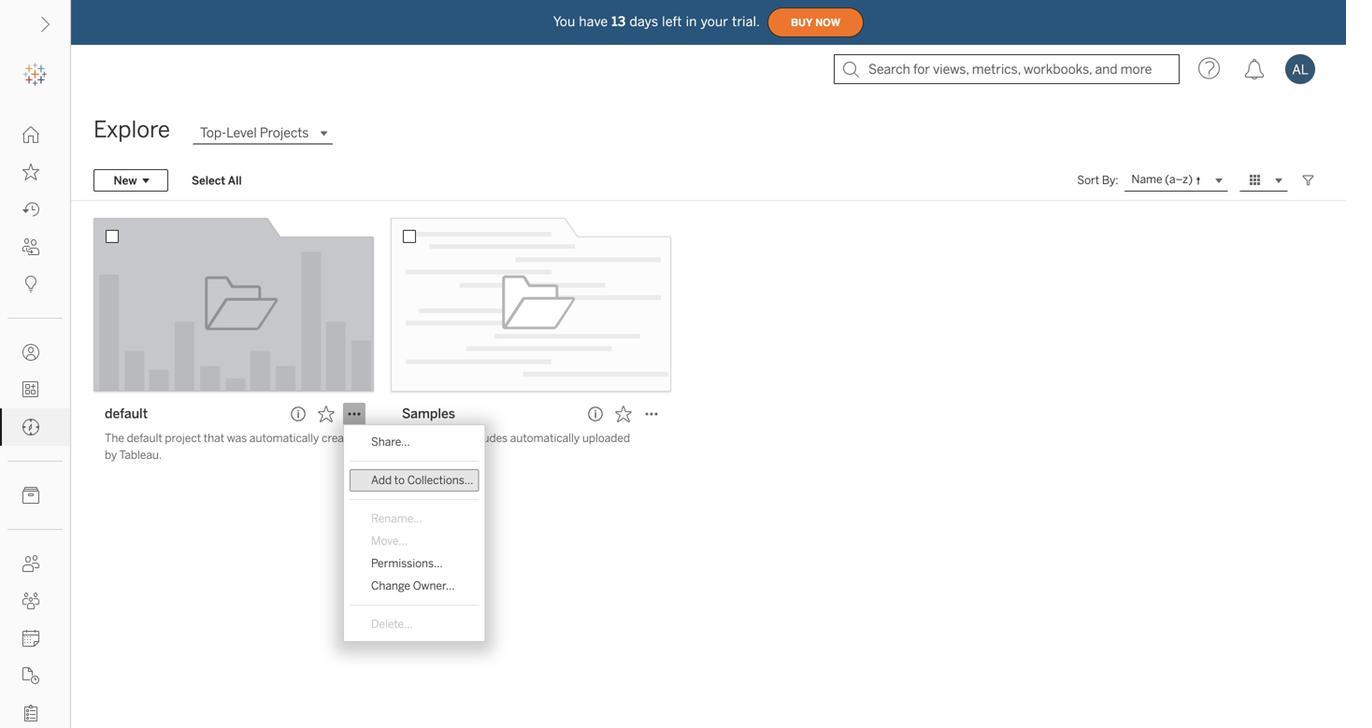 Task type: vqa. For each thing, say whether or not it's contained in the screenshot.
the bottommost sources
no



Task type: locate. For each thing, give the bounding box(es) containing it.
automatically right includes
[[510, 432, 580, 445]]

13
[[612, 14, 626, 29]]

automatically inside the default project that was automatically created by tableau.
[[250, 432, 319, 445]]

top-level projects
[[200, 125, 309, 141]]

project inside the default project that was automatically created by tableau.
[[165, 432, 201, 445]]

was
[[227, 432, 247, 445]]

automatically inside this project includes automatically uploaded samples.
[[510, 432, 580, 445]]

change owner…
[[371, 579, 455, 593]]

projects
[[260, 125, 309, 141]]

includes
[[465, 432, 508, 445]]

1 horizontal spatial automatically
[[510, 432, 580, 445]]

1 horizontal spatial project
[[426, 432, 463, 445]]

trial.
[[732, 14, 760, 29]]

delete…
[[371, 618, 413, 631]]

0 horizontal spatial project
[[165, 432, 201, 445]]

grid view image
[[1248, 172, 1264, 189]]

project left that
[[165, 432, 201, 445]]

project inside this project includes automatically uploaded samples.
[[426, 432, 463, 445]]

0 horizontal spatial automatically
[[250, 432, 319, 445]]

select
[[192, 174, 226, 187]]

2 automatically from the left
[[510, 432, 580, 445]]

have
[[579, 14, 608, 29]]

buy now button
[[768, 7, 864, 37]]

select all button
[[180, 169, 254, 192]]

1 vertical spatial default
[[127, 432, 162, 445]]

samples
[[402, 406, 455, 422]]

uploaded
[[583, 432, 630, 445]]

1 automatically from the left
[[250, 432, 319, 445]]

menu
[[344, 426, 485, 642]]

automatically right was
[[250, 432, 319, 445]]

permissions…
[[371, 557, 443, 570]]

default image
[[94, 218, 374, 392]]

in
[[686, 14, 697, 29]]

1 project from the left
[[165, 432, 201, 445]]

add to collections... checkbox item
[[350, 469, 479, 492]]

your
[[701, 14, 729, 29]]

created
[[322, 432, 361, 445]]

share…
[[371, 435, 410, 449]]

project
[[165, 432, 201, 445], [426, 432, 463, 445]]

select all
[[192, 174, 242, 187]]

default up tableau.
[[127, 432, 162, 445]]

navigation panel element
[[0, 56, 70, 729]]

automatically
[[250, 432, 319, 445], [510, 432, 580, 445]]

to
[[394, 474, 405, 487]]

project up the samples.
[[426, 432, 463, 445]]

by
[[105, 448, 117, 462]]

default up the at the left bottom of page
[[105, 406, 148, 422]]

(a–z)
[[1165, 173, 1193, 186]]

owner…
[[413, 579, 455, 593]]

rename… checkbox item
[[350, 508, 479, 530]]

buy
[[791, 17, 813, 28]]

default
[[105, 406, 148, 422], [127, 432, 162, 445]]

2 project from the left
[[426, 432, 463, 445]]

name (a–z) button
[[1125, 169, 1229, 192]]

explore
[[94, 116, 170, 143]]



Task type: describe. For each thing, give the bounding box(es) containing it.
tableau.
[[119, 448, 162, 462]]

add to collections...
[[371, 474, 474, 487]]

buy now
[[791, 17, 841, 28]]

menu containing share…
[[344, 426, 485, 642]]

this project includes automatically uploaded samples.
[[402, 432, 630, 462]]

change
[[371, 579, 411, 593]]

top-level projects button
[[193, 122, 333, 144]]

you have 13 days left in your trial.
[[554, 14, 760, 29]]

add
[[371, 474, 392, 487]]

collections...
[[407, 474, 474, 487]]

that
[[204, 432, 225, 445]]

move… checkbox item
[[350, 530, 479, 553]]

by:
[[1102, 173, 1119, 187]]

the default project that was automatically created by tableau.
[[105, 432, 361, 462]]

default inside the default project that was automatically created by tableau.
[[127, 432, 162, 445]]

sort
[[1078, 173, 1100, 187]]

0 vertical spatial default
[[105, 406, 148, 422]]

rename…
[[371, 512, 422, 526]]

level
[[226, 125, 257, 141]]

top-
[[200, 125, 226, 141]]

new
[[114, 174, 137, 187]]

new button
[[94, 169, 168, 192]]

delete… checkbox item
[[350, 613, 479, 636]]

you
[[554, 14, 576, 29]]

move…
[[371, 534, 408, 548]]

Search for views, metrics, workbooks, and more text field
[[834, 54, 1180, 84]]

now
[[816, 17, 841, 28]]

left
[[662, 14, 682, 29]]

samples image
[[391, 218, 671, 392]]

samples.
[[402, 448, 448, 462]]

days
[[630, 14, 659, 29]]

main navigation. press the up and down arrow keys to access links. element
[[0, 116, 70, 729]]

the
[[105, 432, 124, 445]]

this
[[402, 432, 424, 445]]

name (a–z)
[[1132, 173, 1193, 186]]

name
[[1132, 173, 1163, 186]]

all
[[228, 174, 242, 187]]

sort by:
[[1078, 173, 1119, 187]]



